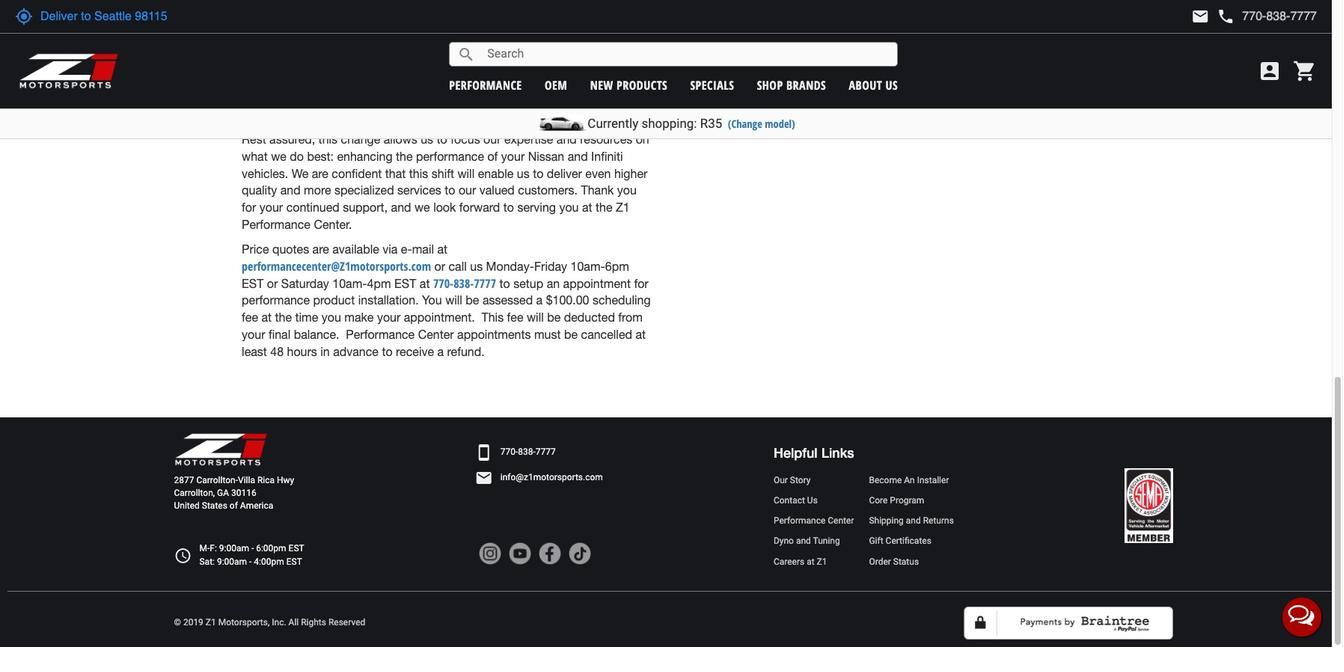 Task type: describe. For each thing, give the bounding box(es) containing it.
new products
[[590, 77, 668, 93]]

assured,
[[270, 132, 315, 146]]

access_time
[[174, 547, 192, 565]]

in inside the to setup an appointment for performance product installation. you will be assessed a $100.00 scheduling fee at the time you make your appointment.  this fee will be deducted from your final balance.  performance center appointments must be cancelled at least 48 hours in advance to receive a refund.
[[321, 345, 330, 359]]

1 vertical spatial this
[[409, 167, 428, 180]]

to left focus
[[437, 132, 448, 146]]

dyno
[[774, 536, 794, 547]]

r35
[[701, 116, 723, 131]]

receive
[[396, 345, 434, 359]]

order
[[870, 557, 892, 567]]

an
[[547, 277, 560, 290]]

2019
[[183, 618, 204, 628]]

about
[[849, 77, 883, 93]]

work
[[496, 91, 522, 104]]

z1 company logo image
[[174, 432, 268, 467]]

center.
[[314, 218, 352, 231]]

the inside therefore, we are excited to announce that our service center will now be known as the "z1 performance center."  while we will continue to provide world-class service, we will be making a shift in our offerings. going forward, we will specialize exclusively in performance part installation. this means that we will no longer be performing diagnostic work or jobs that are primarily maintenance related.
[[296, 39, 313, 53]]

to up 'look' on the left top of the page
[[445, 184, 456, 197]]

the down allows at left
[[396, 150, 413, 163]]

for inside the to setup an appointment for performance product installation. you will be assessed a $100.00 scheduling fee at the time you make your appointment.  this fee will be deducted from your final balance.  performance center appointments must be cancelled at least 48 hours in advance to receive a refund.
[[634, 277, 649, 290]]

focus
[[451, 132, 480, 146]]

0 horizontal spatial 770-838-7777 link
[[433, 275, 496, 292]]

1 horizontal spatial you
[[560, 201, 579, 214]]

1 vertical spatial -
[[249, 557, 252, 567]]

the inside the to setup an appointment for performance product installation. you will be assessed a $100.00 scheduling fee at the time you make your appointment.  this fee will be deducted from your final balance.  performance center appointments must be cancelled at least 48 hours in advance to receive a refund.
[[275, 311, 292, 324]]

be down 770-838-7777 at the top of the page
[[466, 294, 480, 307]]

1 fee from the left
[[242, 311, 258, 324]]

we up exclusively
[[352, 57, 367, 70]]

to left receive
[[382, 345, 393, 359]]

1 vertical spatial in
[[398, 74, 408, 87]]

shopping:
[[642, 116, 697, 131]]

z1 for careers at z1
[[817, 557, 828, 567]]

of inside "rest assured, this change allows us to focus our expertise and resources on what we do best: enhancing the performance of your nissan and infiniti vehicles. we are confident that this shift will enable us to deliver even higher quality and more specialized services to our valued customers. thank you for your continued support, and we look forward to serving you at the z1 performance center."
[[488, 150, 498, 163]]

z1 inside "rest assured, this change allows us to focus our expertise and resources on what we do best: enhancing the performance of your nissan and infiniti vehicles. we are confident that this shift will enable us to deliver even higher quality and more specialized services to our valued customers. thank you for your continued support, and we look forward to serving you at the z1 performance center."
[[616, 201, 630, 214]]

story
[[791, 475, 811, 486]]

1 horizontal spatial mail
[[1192, 7, 1210, 25]]

we right the therefore,
[[299, 22, 315, 36]]

services
[[398, 184, 442, 197]]

an
[[905, 475, 915, 486]]

will down 770-838-7777 at the top of the page
[[446, 294, 463, 307]]

est right 4pm
[[395, 277, 417, 290]]

2877 carrollton-villa rica hwy carrollton, ga 30116 united states of america
[[174, 475, 294, 512]]

at down from
[[636, 328, 646, 342]]

brands
[[787, 77, 827, 93]]

must
[[535, 328, 561, 342]]

shipping and returns
[[870, 516, 954, 527]]

$100.00
[[546, 294, 590, 307]]

e-
[[401, 243, 412, 256]]

tuning
[[814, 536, 841, 547]]

carrollton-
[[196, 475, 238, 486]]

from
[[619, 311, 643, 324]]

youtube link image
[[509, 543, 531, 565]]

the down thank
[[596, 201, 613, 214]]

united
[[174, 501, 200, 512]]

2 fee from the left
[[507, 311, 524, 324]]

become an installer link
[[870, 475, 954, 488]]

and down services
[[391, 201, 411, 214]]

Search search field
[[476, 43, 898, 66]]

shipping
[[870, 516, 904, 527]]

performance inside the to setup an appointment for performance product installation. you will be assessed a $100.00 scheduling fee at the time you make your appointment.  this fee will be deducted from your final balance.  performance center appointments must be cancelled at least 48 hours in advance to receive a refund.
[[346, 328, 415, 342]]

monday-
[[486, 260, 535, 273]]

currently shopping: r35 (change model)
[[588, 116, 796, 131]]

our up forward
[[459, 184, 476, 197]]

quotes
[[272, 243, 309, 256]]

assessed
[[483, 294, 533, 307]]

your up least
[[242, 328, 265, 342]]

will down world-
[[261, 74, 278, 87]]

838- inside smartphone 770-838-7777
[[518, 447, 536, 457]]

est right 4:00pm
[[287, 557, 302, 567]]

appointments
[[458, 328, 531, 342]]

will up exclusively
[[371, 57, 388, 70]]

(change model) link
[[728, 117, 796, 131]]

longer
[[322, 91, 355, 104]]

(change
[[728, 117, 763, 131]]

valued
[[480, 184, 515, 197]]

shop brands
[[757, 77, 827, 93]]

setup
[[514, 277, 544, 290]]

core program
[[870, 496, 925, 506]]

installation. inside the to setup an appointment for performance product installation. you will be assessed a $100.00 scheduling fee at the time you make your appointment.  this fee will be deducted from your final balance.  performance center appointments must be cancelled at least 48 hours in advance to receive a refund.
[[358, 294, 419, 307]]

are up "z1
[[318, 22, 335, 36]]

vehicles.
[[242, 167, 288, 180]]

be right must
[[565, 328, 578, 342]]

america
[[240, 501, 273, 512]]

info@z1motorsports.com link
[[501, 472, 603, 484]]

product
[[313, 294, 355, 307]]

performance inside the to setup an appointment for performance product installation. you will be assessed a $100.00 scheduling fee at the time you make your appointment.  this fee will be deducted from your final balance.  performance center appointments must be cancelled at least 48 hours in advance to receive a refund.
[[242, 294, 310, 307]]

enhancing
[[337, 150, 393, 163]]

1 vertical spatial us
[[517, 167, 530, 180]]

status
[[894, 557, 919, 567]]

quality
[[242, 184, 277, 197]]

scheduling
[[593, 294, 651, 307]]

returns
[[924, 516, 954, 527]]

1 horizontal spatial or
[[435, 260, 446, 273]]

support,
[[343, 201, 388, 214]]

price
[[242, 243, 269, 256]]

serving
[[518, 201, 556, 214]]

0 horizontal spatial 7777
[[474, 275, 496, 292]]

shift inside therefore, we are excited to announce that our service center will now be known as the "z1 performance center."  while we will continue to provide world-class service, we will be making a shift in our offerings. going forward, we will specialize exclusively in performance part installation. this means that we will no longer be performing diagnostic work or jobs that are primarily maintenance related.
[[460, 57, 483, 70]]

our up part
[[499, 57, 516, 70]]

deducted
[[564, 311, 615, 324]]

shopping_cart link
[[1290, 59, 1318, 83]]

0 vertical spatial this
[[319, 132, 338, 146]]

expertise
[[505, 132, 554, 146]]

center inside performance center link
[[828, 516, 855, 527]]

enable
[[478, 167, 514, 180]]

therefore,
[[242, 22, 296, 36]]

nissan
[[528, 150, 565, 163]]

performance inside therefore, we are excited to announce that our service center will now be known as the "z1 performance center."  while we will continue to provide world-class service, we will be making a shift in our offerings. going forward, we will specialize exclusively in performance part installation. this means that we will no longer be performing diagnostic work or jobs that are primarily maintenance related.
[[411, 74, 479, 87]]

you inside the to setup an appointment for performance product installation. you will be assessed a $100.00 scheduling fee at the time you make your appointment.  this fee will be deducted from your final balance.  performance center appointments must be cancelled at least 48 hours in advance to receive a refund.
[[322, 311, 341, 324]]

and up deliver
[[568, 150, 588, 163]]

to down the 'nissan'
[[533, 167, 544, 180]]

mail phone
[[1192, 7, 1236, 25]]

email
[[475, 469, 493, 487]]

become an installer
[[870, 475, 950, 486]]

shipping and returns link
[[870, 515, 954, 528]]

performance inside "rest assured, this change allows us to focus our expertise and resources on what we do best: enhancing the performance of your nissan and infiniti vehicles. we are confident that this shift will enable us to deliver even higher quality and more specialized services to our valued customers. thank you for your continued support, and we look forward to serving you at the z1 performance center."
[[416, 150, 484, 163]]

that right the jobs
[[566, 91, 586, 104]]

this inside the to setup an appointment for performance product installation. you will be assessed a $100.00 scheduling fee at the time you make your appointment.  this fee will be deducted from your final balance.  performance center appointments must be cancelled at least 48 hours in advance to receive a refund.
[[482, 311, 504, 324]]

your down expertise on the left top of the page
[[501, 150, 525, 163]]

est right 6:00pm
[[289, 544, 304, 554]]

and up the 'nissan'
[[557, 132, 577, 146]]

links
[[822, 444, 855, 461]]

appointment
[[563, 277, 631, 290]]

do
[[290, 150, 304, 163]]

oem link
[[545, 77, 568, 93]]

installation. inside therefore, we are excited to announce that our service center will now be known as the "z1 performance center."  while we will continue to provide world-class service, we will be making a shift in our offerings. going forward, we will specialize exclusively in performance part installation. this means that we will no longer be performing diagnostic work or jobs that are primarily maintenance related.
[[507, 74, 568, 87]]

continue
[[533, 39, 579, 53]]

we down 'service'
[[494, 39, 509, 53]]

search
[[458, 45, 476, 63]]

currently
[[588, 116, 639, 131]]

installer
[[918, 475, 950, 486]]

contact
[[774, 496, 806, 506]]

or inside therefore, we are excited to announce that our service center will now be known as the "z1 performance center."  while we will continue to provide world-class service, we will be making a shift in our offerings. going forward, we will specialize exclusively in performance part installation. this means that we will no longer be performing diagnostic work or jobs that are primarily maintenance related.
[[526, 91, 536, 104]]

instagram link image
[[479, 543, 501, 565]]

account_box
[[1259, 59, 1283, 83]]

look
[[434, 201, 456, 214]]

2 horizontal spatial you
[[618, 184, 637, 197]]

will down 'service'
[[513, 39, 530, 53]]

we left do
[[271, 150, 287, 163]]

core
[[870, 496, 888, 506]]

that up the primarily on the top
[[242, 91, 263, 104]]

to down valued
[[504, 201, 514, 214]]

access_time m-f: 9:00am - 6:00pm est sat: 9:00am - 4:00pm est
[[174, 544, 304, 567]]

0 vertical spatial 9:00am
[[219, 544, 249, 554]]

order status
[[870, 557, 919, 567]]

mail inside "price quotes are available via e-mail at performancecenter@z1motorsports.com"
[[412, 243, 434, 256]]

we
[[292, 167, 309, 180]]

careers at z1
[[774, 557, 828, 567]]

performancecenter@z1motorsports.com link
[[242, 258, 431, 275]]

2 vertical spatial a
[[438, 345, 444, 359]]

you
[[422, 294, 442, 307]]



Task type: vqa. For each thing, say whether or not it's contained in the screenshot.
An
yes



Task type: locate. For each thing, give the bounding box(es) containing it.
a left refund. at the bottom left
[[438, 345, 444, 359]]

0 horizontal spatial 770-
[[433, 275, 454, 292]]

for down quality
[[242, 201, 256, 214]]

at inside "price quotes are available via e-mail at performancecenter@z1motorsports.com"
[[438, 243, 448, 256]]

0 vertical spatial in
[[486, 57, 495, 70]]

1 vertical spatial 7777
[[536, 447, 556, 457]]

770-838-7777
[[433, 275, 496, 292]]

a inside therefore, we are excited to announce that our service center will now be known as the "z1 performance center."  while we will continue to provide world-class service, we will be making a shift in our offerings. going forward, we will specialize exclusively in performance part installation. this means that we will no longer be performing diagnostic work or jobs that are primarily maintenance related.
[[450, 57, 457, 70]]

states
[[202, 501, 228, 512]]

us for contact us
[[808, 496, 818, 506]]

our
[[475, 22, 492, 36], [499, 57, 516, 70], [484, 132, 501, 146], [459, 184, 476, 197]]

9:00am right sat:
[[217, 557, 247, 567]]

performance inside therefore, we are excited to announce that our service center will now be known as the "z1 performance center."  while we will continue to provide world-class service, we will be making a shift in our offerings. going forward, we will specialize exclusively in performance part installation. this means that we will no longer be performing diagnostic work or jobs that are primarily maintenance related.
[[339, 39, 408, 53]]

0 vertical spatial us
[[421, 132, 434, 146]]

this up appointments in the bottom left of the page
[[482, 311, 504, 324]]

world-
[[242, 57, 276, 70]]

770-838-7777 link up email info@z1motorsports.com
[[501, 446, 556, 459]]

0 vertical spatial or
[[526, 91, 536, 104]]

and right dyno
[[797, 536, 811, 547]]

at inside "rest assured, this change allows us to focus our expertise and resources on what we do best: enhancing the performance of your nissan and infiniti vehicles. we are confident that this shift will enable us to deliver even higher quality and more specialized services to our valued customers. thank you for your continued support, and we look forward to serving you at the z1 performance center."
[[582, 201, 593, 214]]

center up receive
[[418, 328, 454, 342]]

your right 'make'
[[377, 311, 401, 324]]

the up final
[[275, 311, 292, 324]]

and down core program 'link'
[[906, 516, 921, 527]]

shift inside "rest assured, this change allows us to focus our expertise and resources on what we do best: enhancing the performance of your nissan and infiniti vehicles. we are confident that this shift will enable us to deliver even higher quality and more specialized services to our valued customers. thank you for your continued support, and we look forward to serving you at the z1 performance center."
[[432, 167, 454, 180]]

1 vertical spatial or
[[435, 260, 446, 273]]

a down the "setup"
[[537, 294, 543, 307]]

gift certificates
[[870, 536, 932, 547]]

2 vertical spatial or
[[267, 277, 278, 290]]

model)
[[765, 117, 796, 131]]

0 horizontal spatial us
[[421, 132, 434, 146]]

you down customers.
[[560, 201, 579, 214]]

770- up 'you'
[[433, 275, 454, 292]]

0 horizontal spatial in
[[321, 345, 330, 359]]

that up while
[[451, 22, 471, 36]]

to setup an appointment for performance product installation. you will be assessed a $100.00 scheduling fee at the time you make your appointment.  this fee will be deducted from your final balance.  performance center appointments must be cancelled at least 48 hours in advance to receive a refund.
[[242, 277, 651, 359]]

service
[[495, 22, 533, 36]]

1 vertical spatial this
[[482, 311, 504, 324]]

at inside the or call us monday-friday 10am-6pm est or saturday 10am-4pm est at
[[420, 277, 430, 290]]

carrollton,
[[174, 488, 215, 499]]

6pm
[[606, 260, 630, 273]]

z1 right 2019
[[206, 618, 216, 628]]

at down dyno and tuning link
[[807, 557, 815, 567]]

specials
[[691, 77, 735, 93]]

will left now
[[574, 22, 591, 36]]

program
[[890, 496, 925, 506]]

9:00am right f:
[[219, 544, 249, 554]]

©
[[174, 618, 181, 628]]

this up services
[[409, 167, 428, 180]]

shift up services
[[432, 167, 454, 180]]

you down product
[[322, 311, 341, 324]]

best:
[[307, 150, 334, 163]]

will inside "rest assured, this change allows us to focus our expertise and resources on what we do best: enhancing the performance of your nissan and infiniti vehicles. we are confident that this shift will enable us to deliver even higher quality and more specialized services to our valued customers. thank you for your continued support, and we look forward to serving you at the z1 performance center."
[[458, 167, 475, 180]]

facebook link image
[[539, 543, 561, 565]]

we
[[299, 22, 315, 36], [494, 39, 509, 53], [352, 57, 367, 70], [242, 74, 257, 87], [266, 91, 281, 104], [271, 150, 287, 163], [415, 201, 430, 214]]

0 vertical spatial us
[[886, 77, 899, 93]]

1 horizontal spatial us
[[886, 77, 899, 93]]

to up going
[[583, 39, 593, 53]]

2 vertical spatial us
[[470, 260, 483, 273]]

class
[[276, 57, 304, 70]]

we up the primarily on the top
[[266, 91, 281, 104]]

0 horizontal spatial fee
[[242, 311, 258, 324]]

0 vertical spatial 770-838-7777 link
[[433, 275, 496, 292]]

1 horizontal spatial z1
[[616, 201, 630, 214]]

higher
[[615, 167, 648, 180]]

at up the or call us monday-friday 10am-6pm est or saturday 10am-4pm est at on the top
[[438, 243, 448, 256]]

motorsports,
[[218, 618, 270, 628]]

be left making
[[391, 57, 404, 70]]

performance down search
[[449, 77, 522, 93]]

838- up email info@z1motorsports.com
[[518, 447, 536, 457]]

announce
[[395, 22, 447, 36]]

contact us link
[[774, 495, 855, 508]]

sema member logo image
[[1125, 469, 1174, 544]]

us inside the or call us monday-friday 10am-6pm est or saturday 10am-4pm est at
[[470, 260, 483, 273]]

mail up the or call us monday-friday 10am-6pm est or saturday 10am-4pm est at on the top
[[412, 243, 434, 256]]

oem
[[545, 77, 568, 93]]

1 vertical spatial you
[[560, 201, 579, 214]]

2 vertical spatial you
[[322, 311, 341, 324]]

part
[[483, 74, 504, 87]]

0 horizontal spatial this
[[482, 311, 504, 324]]

we down services
[[415, 201, 430, 214]]

careers at z1 link
[[774, 556, 855, 569]]

1 horizontal spatial 10am-
[[571, 260, 606, 273]]

confident
[[332, 167, 382, 180]]

7777 up info@z1motorsports.com
[[536, 447, 556, 457]]

0 horizontal spatial you
[[322, 311, 341, 324]]

no
[[305, 91, 319, 104]]

our right focus
[[484, 132, 501, 146]]

0 horizontal spatial 838-
[[454, 275, 474, 292]]

"z1
[[317, 39, 336, 53]]

refund.
[[447, 345, 485, 359]]

performance down focus
[[416, 150, 484, 163]]

or
[[526, 91, 536, 104], [435, 260, 446, 273], [267, 277, 278, 290]]

0 horizontal spatial mail
[[412, 243, 434, 256]]

2 horizontal spatial us
[[517, 167, 530, 180]]

of up enable
[[488, 150, 498, 163]]

at
[[582, 201, 593, 214], [438, 243, 448, 256], [420, 277, 430, 290], [262, 311, 272, 324], [636, 328, 646, 342], [807, 557, 815, 567]]

us right about
[[886, 77, 899, 93]]

7777 inside smartphone 770-838-7777
[[536, 447, 556, 457]]

about us
[[849, 77, 899, 93]]

0 vertical spatial 10am-
[[571, 260, 606, 273]]

making
[[408, 57, 447, 70]]

our up while
[[475, 22, 492, 36]]

1 vertical spatial us
[[808, 496, 818, 506]]

2 horizontal spatial or
[[526, 91, 536, 104]]

z1 motorsports logo image
[[19, 52, 119, 90]]

dyno and tuning link
[[774, 536, 855, 548]]

770-838-7777 link down call
[[433, 275, 496, 292]]

deliver
[[547, 167, 582, 180]]

are inside "rest assured, this change allows us to focus our expertise and resources on what we do best: enhancing the performance of your nissan and infiniti vehicles. we are confident that this shift will enable us to deliver even higher quality and more specialized services to our valued customers. thank you for your continued support, and we look forward to serving you at the z1 performance center."
[[312, 167, 329, 180]]

0 horizontal spatial this
[[319, 132, 338, 146]]

are down best:
[[312, 167, 329, 180]]

1 horizontal spatial installation.
[[507, 74, 568, 87]]

at inside 'link'
[[807, 557, 815, 567]]

shift down while
[[460, 57, 483, 70]]

are down means
[[590, 91, 606, 104]]

0 vertical spatial for
[[242, 201, 256, 214]]

are up the performancecenter@z1motorsports.com link
[[313, 243, 329, 256]]

specialize
[[281, 74, 334, 87]]

new
[[590, 77, 614, 93]]

cancelled
[[581, 328, 633, 342]]

performance down 'make'
[[346, 328, 415, 342]]

0 horizontal spatial center
[[418, 328, 454, 342]]

shopping_cart
[[1294, 59, 1318, 83]]

be up provide
[[620, 22, 634, 36]]

this
[[319, 132, 338, 146], [409, 167, 428, 180]]

0 vertical spatial 7777
[[474, 275, 496, 292]]

0 vertical spatial z1
[[616, 201, 630, 214]]

us for about us
[[886, 77, 899, 93]]

0 horizontal spatial shift
[[432, 167, 454, 180]]

going
[[572, 57, 605, 70]]

forward
[[460, 201, 500, 214]]

1 horizontal spatial this
[[409, 167, 428, 180]]

performance down making
[[411, 74, 479, 87]]

z1 for © 2019 z1 motorsports, inc. all rights reserved
[[206, 618, 216, 628]]

related.
[[363, 108, 403, 121]]

1 vertical spatial z1
[[817, 557, 828, 567]]

at up final
[[262, 311, 272, 324]]

2 horizontal spatial in
[[486, 57, 495, 70]]

while
[[461, 39, 491, 53]]

0 vertical spatial -
[[252, 544, 254, 554]]

performance down contact us
[[774, 516, 826, 527]]

1 vertical spatial for
[[634, 277, 649, 290]]

z1 inside 'link'
[[817, 557, 828, 567]]

us down the our story "link"
[[808, 496, 818, 506]]

770-838-7777 link
[[433, 275, 496, 292], [501, 446, 556, 459]]

change
[[341, 132, 381, 146]]

0 horizontal spatial of
[[230, 501, 238, 512]]

gift certificates link
[[870, 536, 954, 548]]

saturday
[[281, 277, 329, 290]]

are inside "price quotes are available via e-mail at performancecenter@z1motorsports.com"
[[313, 243, 329, 256]]

this up best:
[[319, 132, 338, 146]]

48
[[271, 345, 284, 359]]

0 vertical spatial 838-
[[454, 275, 474, 292]]

0 horizontal spatial z1
[[206, 618, 216, 628]]

1 horizontal spatial 770-
[[501, 447, 518, 457]]

fee up least
[[242, 311, 258, 324]]

0 vertical spatial a
[[450, 57, 457, 70]]

hours
[[287, 345, 317, 359]]

0 vertical spatial of
[[488, 150, 498, 163]]

contact us
[[774, 496, 818, 506]]

of inside 2877 carrollton-villa rica hwy carrollton, ga 30116 united states of america
[[230, 501, 238, 512]]

to right excited on the left top of page
[[381, 22, 391, 36]]

2 vertical spatial in
[[321, 345, 330, 359]]

means
[[597, 74, 632, 87]]

1 horizontal spatial fee
[[507, 311, 524, 324]]

will up must
[[527, 311, 544, 324]]

this inside therefore, we are excited to announce that our service center will now be known as the "z1 performance center."  while we will continue to provide world-class service, we will be making a shift in our offerings. going forward, we will specialize exclusively in performance part installation. this means that we will no longer be performing diagnostic work or jobs that are primarily maintenance related.
[[571, 74, 593, 87]]

what
[[242, 150, 268, 163]]

gift
[[870, 536, 884, 547]]

be down exclusively
[[359, 91, 372, 104]]

0 horizontal spatial installation.
[[358, 294, 419, 307]]

fee down the assessed
[[507, 311, 524, 324]]

tiktok link image
[[569, 543, 591, 565]]

mail link
[[1192, 7, 1210, 25]]

0 vertical spatial mail
[[1192, 7, 1210, 25]]

for inside "rest assured, this change allows us to focus our expertise and resources on what we do best: enhancing the performance of your nissan and infiniti vehicles. we are confident that this shift will enable us to deliver even higher quality and more specialized services to our valued customers. thank you for your continued support, and we look forward to serving you at the z1 performance center."
[[242, 201, 256, 214]]

1 vertical spatial center
[[828, 516, 855, 527]]

email info@z1motorsports.com
[[475, 469, 603, 487]]

1 horizontal spatial of
[[488, 150, 498, 163]]

primarily
[[242, 108, 288, 121]]

installation. down 4pm
[[358, 294, 419, 307]]

838- down call
[[454, 275, 474, 292]]

or left saturday at the top of page
[[267, 277, 278, 290]]

est down "price"
[[242, 277, 264, 290]]

7777
[[474, 275, 496, 292], [536, 447, 556, 457]]

0 horizontal spatial us
[[808, 496, 818, 506]]

us right call
[[470, 260, 483, 273]]

performing
[[376, 91, 434, 104]]

770- inside smartphone 770-838-7777
[[501, 447, 518, 457]]

become
[[870, 475, 902, 486]]

center inside the to setup an appointment for performance product installation. you will be assessed a $100.00 scheduling fee at the time you make your appointment.  this fee will be deducted from your final balance.  performance center appointments must be cancelled at least 48 hours in advance to receive a refund.
[[418, 328, 454, 342]]

phone link
[[1218, 7, 1318, 25]]

that inside "rest assured, this change allows us to focus our expertise and resources on what we do best: enhancing the performance of your nissan and infiniti vehicles. we are confident that this shift will enable us to deliver even higher quality and more specialized services to our valued customers. thank you for your continued support, and we look forward to serving you at the z1 performance center."
[[385, 167, 406, 180]]

0 vertical spatial this
[[571, 74, 593, 87]]

or left the jobs
[[526, 91, 536, 104]]

jobs
[[540, 91, 562, 104]]

and down we
[[280, 184, 301, 197]]

1 vertical spatial of
[[230, 501, 238, 512]]

10am- up the appointment
[[571, 260, 606, 273]]

est
[[242, 277, 264, 290], [395, 277, 417, 290], [289, 544, 304, 554], [287, 557, 302, 567]]

1 horizontal spatial center
[[828, 516, 855, 527]]

shift
[[460, 57, 483, 70], [432, 167, 454, 180]]

1 horizontal spatial us
[[470, 260, 483, 273]]

at up 'you'
[[420, 277, 430, 290]]

performance inside "rest assured, this change allows us to focus our expertise and resources on what we do best: enhancing the performance of your nissan and infiniti vehicles. we are confident that this shift will enable us to deliver even higher quality and more specialized services to our valued customers. thank you for your continued support, and we look forward to serving you at the z1 performance center."
[[242, 218, 311, 231]]

to up the assessed
[[500, 277, 510, 290]]

7777 up the assessed
[[474, 275, 496, 292]]

0 horizontal spatial for
[[242, 201, 256, 214]]

performancecenter@z1motorsports.com
[[242, 258, 431, 275]]

1 horizontal spatial in
[[398, 74, 408, 87]]

performance up quotes
[[242, 218, 311, 231]]

1 horizontal spatial for
[[634, 277, 649, 290]]

on
[[636, 132, 650, 146]]

1 horizontal spatial a
[[450, 57, 457, 70]]

in up part
[[486, 57, 495, 70]]

1 vertical spatial 770-838-7777 link
[[501, 446, 556, 459]]

2 vertical spatial z1
[[206, 618, 216, 628]]

1 vertical spatial a
[[537, 294, 543, 307]]

1 horizontal spatial this
[[571, 74, 593, 87]]

1 vertical spatial installation.
[[358, 294, 419, 307]]

0 vertical spatial center
[[418, 328, 454, 342]]

core program link
[[870, 495, 954, 508]]

forward,
[[608, 57, 652, 70]]

are
[[318, 22, 335, 36], [590, 91, 606, 104], [312, 167, 329, 180], [313, 243, 329, 256]]

be up must
[[547, 311, 561, 324]]

1 vertical spatial mail
[[412, 243, 434, 256]]

0 horizontal spatial 10am-
[[333, 277, 367, 290]]

helpful links
[[774, 444, 855, 461]]

our
[[774, 475, 788, 486]]

1 horizontal spatial 838-
[[518, 447, 536, 457]]

your down quality
[[260, 201, 283, 214]]

1 horizontal spatial 770-838-7777 link
[[501, 446, 556, 459]]

1 vertical spatial 770-
[[501, 447, 518, 457]]

0 vertical spatial 770-
[[433, 275, 454, 292]]

0 vertical spatial installation.
[[507, 74, 568, 87]]

as
[[281, 39, 293, 53]]

1 horizontal spatial 7777
[[536, 447, 556, 457]]

time
[[295, 311, 318, 324]]

1 vertical spatial shift
[[432, 167, 454, 180]]

z1 down tuning
[[817, 557, 828, 567]]

838-
[[454, 275, 474, 292], [518, 447, 536, 457]]

that
[[451, 22, 471, 36], [242, 91, 263, 104], [566, 91, 586, 104], [385, 167, 406, 180]]

1 horizontal spatial shift
[[460, 57, 483, 70]]

call
[[449, 260, 467, 273]]

installation. down offerings.
[[507, 74, 568, 87]]

will left enable
[[458, 167, 475, 180]]

0 horizontal spatial a
[[438, 345, 444, 359]]

we down world-
[[242, 74, 257, 87]]

1 vertical spatial 9:00am
[[217, 557, 247, 567]]

0 vertical spatial shift
[[460, 57, 483, 70]]

1 vertical spatial 10am-
[[333, 277, 367, 290]]

that up services
[[385, 167, 406, 180]]

2 horizontal spatial z1
[[817, 557, 828, 567]]

least
[[242, 345, 267, 359]]

rest assured, this change allows us to focus our expertise and resources on what we do best: enhancing the performance of your nissan and infiniti vehicles. we are confident that this shift will enable us to deliver even higher quality and more specialized services to our valued customers. thank you for your continued support, and we look forward to serving you at the z1 performance center.
[[242, 132, 650, 231]]

in right hours
[[321, 345, 330, 359]]

0 vertical spatial you
[[618, 184, 637, 197]]

villa
[[238, 475, 255, 486]]

- left 4:00pm
[[249, 557, 252, 567]]

reserved
[[329, 618, 366, 628]]

us right enable
[[517, 167, 530, 180]]

2 horizontal spatial a
[[537, 294, 543, 307]]

center up tuning
[[828, 516, 855, 527]]

0 horizontal spatial or
[[267, 277, 278, 290]]

1 vertical spatial 838-
[[518, 447, 536, 457]]

will left no
[[285, 91, 302, 104]]

performance down excited on the left top of page
[[339, 39, 408, 53]]

the
[[296, 39, 313, 53], [396, 150, 413, 163], [596, 201, 613, 214], [275, 311, 292, 324]]

center
[[537, 22, 570, 36]]



